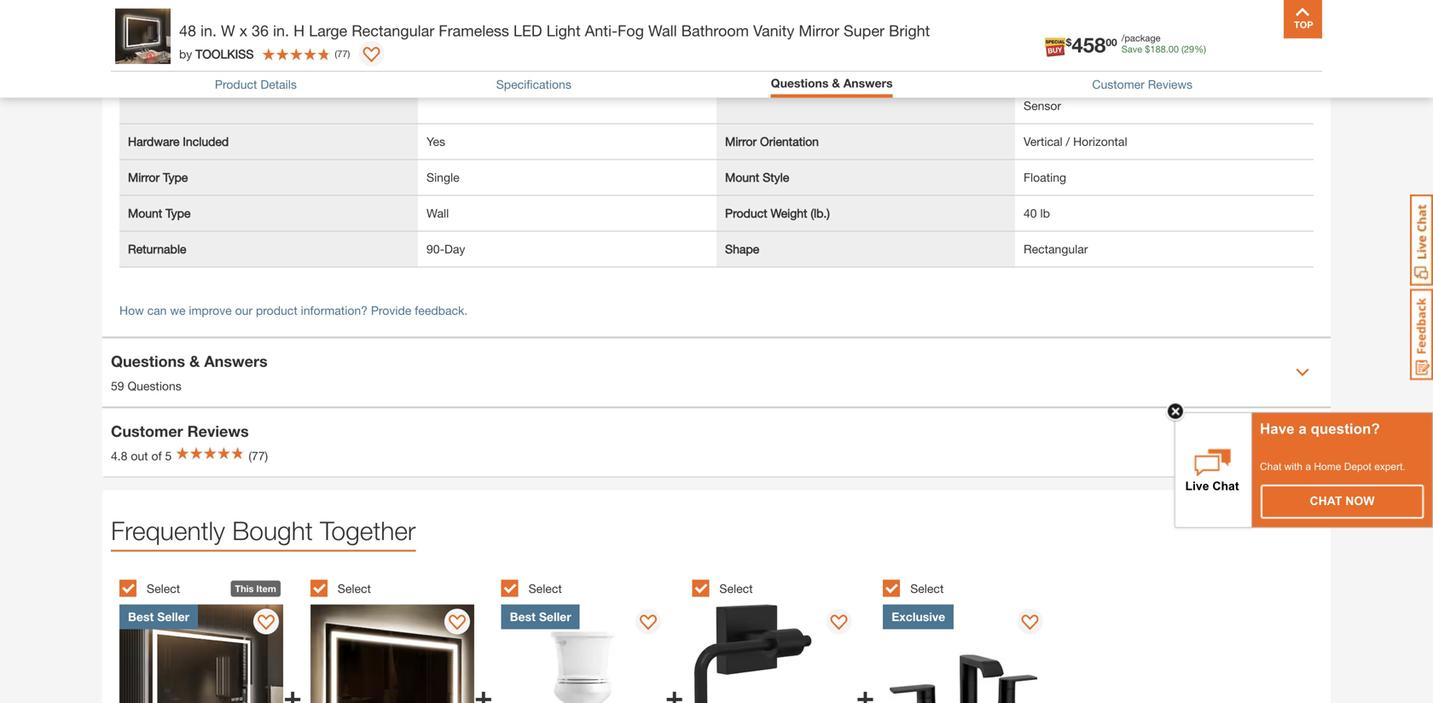 Task type: describe. For each thing, give the bounding box(es) containing it.
5
[[165, 449, 172, 463]]

seller for display icon inside 3 / 5 group
[[539, 610, 572, 624]]

fog,
[[1050, 81, 1074, 95]]

& for questions & answers 59 questions
[[189, 352, 200, 370]]

00 inside /package save $ 188 . 00 ( 29 %)
[[1169, 44, 1180, 55]]

29
[[1185, 44, 1195, 55]]

5 / 5 group
[[884, 570, 1066, 703]]

touch
[[1243, 81, 1275, 95]]

4.8 out of 5
[[111, 449, 172, 463]]

0 vertical spatial mirror
[[799, 21, 840, 40]]

2 / 5 group
[[311, 570, 493, 703]]

can
[[147, 303, 167, 317]]

bought
[[232, 515, 313, 546]]

0 vertical spatial anti-
[[585, 21, 618, 40]]

36
[[252, 21, 269, 40]]

led,
[[1214, 81, 1240, 95]]

mirror for type
[[128, 170, 160, 184]]

90-
[[427, 242, 445, 256]]

40 lb
[[1024, 206, 1051, 220]]

mirror orientation
[[725, 134, 819, 148]]

this
[[235, 583, 254, 594]]

best seller for display image within 1 / 5 group
[[128, 610, 190, 624]]

toolkiss
[[196, 47, 254, 61]]

vertical / horizontal
[[1024, 134, 1128, 148]]

select for 2 / 5 group
[[338, 582, 371, 596]]

of
[[151, 449, 162, 463]]

answers for questions & answers
[[844, 76, 893, 90]]

returnable
[[128, 242, 186, 256]]

bright
[[889, 21, 931, 40]]

0 horizontal spatial reviews
[[187, 422, 249, 440]]

display image inside 5 / 5 "group"
[[1022, 615, 1039, 632]]

product details
[[215, 77, 297, 91]]

top button
[[1285, 0, 1323, 38]]

super
[[844, 21, 885, 40]]

in
[[455, 81, 465, 95]]

0 vertical spatial customer
[[1093, 77, 1145, 91]]

specifications
[[496, 77, 572, 91]]

depot
[[1345, 461, 1372, 472]]

product for product weight (lb.)
[[725, 206, 768, 220]]

chat
[[1311, 495, 1343, 508]]

chat with a home depot expert.
[[1261, 461, 1406, 472]]

anti-fog, deluxe glass, dimmable, led, touch sensor
[[1024, 81, 1275, 113]]

1 vertical spatial rectangular
[[1024, 242, 1089, 256]]

strip
[[565, 81, 590, 95]]

now
[[1346, 495, 1375, 508]]

together
[[320, 515, 416, 546]]

/package save $ 188 . 00 ( 29 %)
[[1122, 32, 1207, 55]]

40
[[1024, 206, 1037, 220]]

product for product details
[[215, 77, 257, 91]]

included
[[183, 134, 229, 148]]

bathroom
[[682, 21, 749, 40]]

& for questions & answers
[[832, 76, 841, 90]]

00 inside $ 458 00
[[1106, 36, 1118, 48]]

1 vertical spatial a
[[1306, 461, 1312, 472]]

59
[[111, 379, 124, 393]]

0 horizontal spatial (
[[335, 48, 337, 59]]

90-day
[[427, 242, 465, 256]]

0 vertical spatial a
[[1299, 421, 1307, 437]]

x
[[240, 21, 248, 40]]

expert.
[[1375, 461, 1406, 472]]

best for display icon inside 3 / 5 group
[[510, 610, 536, 624]]

orientation
[[760, 134, 819, 148]]

%)
[[1195, 44, 1207, 55]]

with
[[1285, 461, 1303, 472]]

.
[[1166, 44, 1169, 55]]

/
[[1066, 134, 1070, 148]]

feedback.
[[415, 303, 468, 317]]

highline arc the complete solution 2-piece 1.28 gpf single flush elongated toilet in white image
[[502, 605, 666, 703]]

1 horizontal spatial display image
[[363, 47, 380, 64]]

mount for mount style
[[725, 170, 760, 184]]

large
[[309, 21, 348, 40]]

fog
[[618, 21, 644, 40]]

horizontal
[[1074, 134, 1128, 148]]

/package
[[1122, 32, 1161, 44]]

chat
[[1261, 461, 1282, 472]]

4 / 5 group
[[693, 570, 875, 703]]

type for mount type
[[166, 206, 191, 220]]

1 vertical spatial wall
[[427, 206, 449, 220]]

mount type
[[128, 206, 191, 220]]

type for mirror type
[[163, 170, 188, 184]]

$ inside /package save $ 188 . 00 ( 29 %)
[[1146, 44, 1151, 55]]

48
[[179, 21, 196, 40]]

best seller for display icon inside 3 / 5 group
[[510, 610, 572, 624]]

maxted toilet paper holder in matte black image
[[693, 605, 857, 703]]

questions for questions & answers
[[771, 76, 829, 90]]

h
[[294, 21, 305, 40]]

2 vertical spatial questions
[[128, 379, 182, 393]]

select for 1 / 5 group
[[147, 582, 180, 596]]

77
[[337, 48, 348, 59]]

anti- inside anti-fog, deluxe glass, dimmable, led, touch sensor
[[1024, 81, 1050, 95]]

by
[[179, 47, 192, 61]]

1 horizontal spatial wall
[[649, 21, 677, 40]]

0 vertical spatial details
[[119, 40, 166, 58]]

bulit-in double led light strip
[[427, 81, 590, 95]]

frequently
[[111, 515, 225, 546]]

floating
[[1024, 170, 1067, 184]]

w
[[221, 21, 235, 40]]

home
[[1315, 461, 1342, 472]]

exclusive
[[892, 610, 946, 624]]

sensor
[[1024, 99, 1062, 113]]

seller for display image within 1 / 5 group
[[157, 610, 190, 624]]

1 vertical spatial details
[[261, 77, 297, 91]]

features
[[725, 81, 772, 95]]

frameless
[[439, 21, 509, 40]]

question?
[[1311, 421, 1381, 437]]

deluxe
[[1077, 81, 1114, 95]]

yes
[[427, 134, 446, 148]]

0 horizontal spatial rectangular
[[352, 21, 435, 40]]

glass,
[[1117, 81, 1150, 95]]

vanity
[[754, 21, 795, 40]]

select for the 4 / 5 group
[[720, 582, 753, 596]]

chat now
[[1311, 495, 1375, 508]]

genta 8 in. widespread 2-handle bathroom faucet in matte black(valve included) image
[[884, 605, 1048, 703]]

mount style
[[725, 170, 790, 184]]



Task type: locate. For each thing, give the bounding box(es) containing it.
1 horizontal spatial (
[[1182, 44, 1185, 55]]

$ right save
[[1146, 44, 1151, 55]]

best seller
[[128, 610, 190, 624], [510, 610, 572, 624]]

item
[[256, 583, 276, 594]]

458
[[1072, 32, 1106, 57]]

1 vertical spatial anti-
[[1024, 81, 1050, 95]]

by toolkiss
[[179, 47, 254, 61]]

(
[[1182, 44, 1185, 55], [335, 48, 337, 59]]

product
[[256, 303, 298, 317]]

hardware
[[128, 134, 180, 148]]

rectangular down lb
[[1024, 242, 1089, 256]]

1 select from the left
[[147, 582, 180, 596]]

1 vertical spatial answers
[[204, 352, 268, 370]]

select inside 2 / 5 group
[[338, 582, 371, 596]]

2 horizontal spatial mirror
[[799, 21, 840, 40]]

bulit-
[[427, 81, 455, 95]]

select down the frequently
[[147, 582, 180, 596]]

shape
[[725, 242, 760, 256]]

0 horizontal spatial display image
[[258, 615, 275, 632]]

188
[[1151, 44, 1166, 55]]

select down together
[[338, 582, 371, 596]]

product weight (lb.)
[[725, 206, 830, 220]]

& inside 'questions & answers 59 questions'
[[189, 352, 200, 370]]

select up the exclusive
[[911, 582, 944, 596]]

0 horizontal spatial in.
[[201, 21, 217, 40]]

1 vertical spatial questions
[[111, 352, 185, 370]]

customer reviews
[[1093, 77, 1193, 91], [111, 422, 249, 440]]

rectangular right large
[[352, 21, 435, 40]]

details down 36
[[261, 77, 297, 91]]

vertical
[[1024, 134, 1063, 148]]

anti- up strip
[[585, 21, 618, 40]]

save
[[1122, 44, 1143, 55]]

lb
[[1041, 206, 1051, 220]]

questions
[[771, 76, 829, 90], [111, 352, 185, 370], [128, 379, 182, 393]]

how
[[119, 303, 144, 317]]

0 horizontal spatial customer reviews
[[111, 422, 249, 440]]

2 vertical spatial mirror
[[128, 170, 160, 184]]

display image right )
[[363, 47, 380, 64]]

provide
[[371, 303, 412, 317]]

have
[[1261, 421, 1295, 437]]

product image image
[[115, 9, 171, 64]]

1 horizontal spatial rectangular
[[1024, 242, 1089, 256]]

00 left save
[[1106, 36, 1118, 48]]

0 vertical spatial customer reviews
[[1093, 77, 1193, 91]]

1 horizontal spatial customer
[[1093, 77, 1145, 91]]

0 vertical spatial rectangular
[[352, 21, 435, 40]]

1 horizontal spatial in.
[[273, 21, 289, 40]]

4 display image from the left
[[1022, 615, 1039, 632]]

in. left h
[[273, 21, 289, 40]]

mount left style
[[725, 170, 760, 184]]

seller inside 3 / 5 group
[[539, 610, 572, 624]]

questions up 59
[[111, 352, 185, 370]]

48 in. w x 36 in. h large rectangular frameless led light anti-fog wall bathroom vanity mirror super bright
[[179, 21, 931, 40]]

questions & answers 59 questions
[[111, 352, 268, 393]]

mirror type
[[128, 170, 188, 184]]

out
[[131, 449, 148, 463]]

1 horizontal spatial best
[[510, 610, 536, 624]]

questions down vanity
[[771, 76, 829, 90]]

)
[[348, 48, 350, 59]]

light left strip
[[535, 81, 562, 95]]

( right . on the top right of page
[[1182, 44, 1185, 55]]

1 display image from the left
[[449, 615, 466, 632]]

display image inside 2 / 5 group
[[449, 615, 466, 632]]

1 vertical spatial type
[[166, 206, 191, 220]]

weight
[[771, 206, 808, 220]]

seller inside 1 / 5 group
[[157, 610, 190, 624]]

information?
[[301, 303, 368, 317]]

a right have
[[1299, 421, 1307, 437]]

1 seller from the left
[[157, 610, 190, 624]]

1 horizontal spatial best seller
[[510, 610, 572, 624]]

product down toolkiss
[[215, 77, 257, 91]]

1 horizontal spatial product
[[725, 206, 768, 220]]

0 horizontal spatial anti-
[[585, 21, 618, 40]]

how can we improve our product information? provide feedback.
[[119, 303, 468, 317]]

select inside 3 / 5 group
[[529, 582, 562, 596]]

questions for questions & answers 59 questions
[[111, 352, 185, 370]]

best inside 3 / 5 group
[[510, 610, 536, 624]]

0 vertical spatial reviews
[[1149, 77, 1193, 91]]

2 best from the left
[[510, 610, 536, 624]]

wall
[[649, 21, 677, 40], [427, 206, 449, 220]]

we
[[170, 303, 186, 317]]

1 vertical spatial led
[[509, 81, 532, 95]]

live chat image
[[1411, 195, 1434, 286]]

product
[[215, 77, 257, 91], [725, 206, 768, 220]]

select inside 1 / 5 group
[[147, 582, 180, 596]]

2 in. from the left
[[273, 21, 289, 40]]

2 seller from the left
[[539, 610, 572, 624]]

$
[[1067, 36, 1072, 48], [1146, 44, 1151, 55]]

display image inside the 4 / 5 group
[[831, 615, 848, 632]]

0 horizontal spatial mount
[[128, 206, 162, 220]]

answers down our
[[204, 352, 268, 370]]

1 horizontal spatial mirror
[[725, 134, 757, 148]]

led right the frameless
[[514, 21, 542, 40]]

mount for mount type
[[128, 206, 162, 220]]

1 horizontal spatial details
[[261, 77, 297, 91]]

mirror left super
[[799, 21, 840, 40]]

type down hardware included
[[163, 170, 188, 184]]

display image down item at the left of page
[[258, 615, 275, 632]]

1 vertical spatial product
[[725, 206, 768, 220]]

1 horizontal spatial answers
[[844, 76, 893, 90]]

1 vertical spatial customer reviews
[[111, 422, 249, 440]]

1 best seller from the left
[[128, 610, 190, 624]]

select inside the 4 / 5 group
[[720, 582, 753, 596]]

led right 'double'
[[509, 81, 532, 95]]

mount up returnable
[[128, 206, 162, 220]]

seller
[[157, 610, 190, 624], [539, 610, 572, 624]]

0 vertical spatial wall
[[649, 21, 677, 40]]

in.
[[201, 21, 217, 40], [273, 21, 289, 40]]

display image
[[449, 615, 466, 632], [640, 615, 657, 632], [831, 615, 848, 632], [1022, 615, 1039, 632]]

light
[[547, 21, 581, 40], [535, 81, 562, 95]]

improve
[[189, 303, 232, 317]]

5 select from the left
[[911, 582, 944, 596]]

display image
[[363, 47, 380, 64], [258, 615, 275, 632]]

1 vertical spatial light
[[535, 81, 562, 95]]

0 horizontal spatial details
[[119, 40, 166, 58]]

best
[[128, 610, 154, 624], [510, 610, 536, 624]]

style
[[763, 170, 790, 184]]

light up strip
[[547, 21, 581, 40]]

1 vertical spatial display image
[[258, 615, 275, 632]]

in. left w
[[201, 21, 217, 40]]

reviews up the (77)
[[187, 422, 249, 440]]

customer up 4.8 out of 5
[[111, 422, 183, 440]]

details left 'by'
[[119, 40, 166, 58]]

anti-
[[585, 21, 618, 40], [1024, 81, 1050, 95]]

best seller inside 1 / 5 group
[[128, 610, 190, 624]]

1 horizontal spatial $
[[1146, 44, 1151, 55]]

( left )
[[335, 48, 337, 59]]

2 best seller from the left
[[510, 610, 572, 624]]

reviews down . on the top right of page
[[1149, 77, 1193, 91]]

3 display image from the left
[[831, 615, 848, 632]]

1 horizontal spatial customer reviews
[[1093, 77, 1193, 91]]

select for 5 / 5 "group"
[[911, 582, 944, 596]]

mirror for orientation
[[725, 134, 757, 148]]

1 horizontal spatial &
[[832, 76, 841, 90]]

0 vertical spatial light
[[547, 21, 581, 40]]

4 select from the left
[[720, 582, 753, 596]]

0 horizontal spatial best seller
[[128, 610, 190, 624]]

customer down save
[[1093, 77, 1145, 91]]

customer reviews up 5 on the left of page
[[111, 422, 249, 440]]

00 left "29"
[[1169, 44, 1180, 55]]

3 select from the left
[[529, 582, 562, 596]]

1 vertical spatial mirror
[[725, 134, 757, 148]]

select
[[147, 582, 180, 596], [338, 582, 371, 596], [529, 582, 562, 596], [720, 582, 753, 596], [911, 582, 944, 596]]

reviews
[[1149, 77, 1193, 91], [187, 422, 249, 440]]

select up highline arc the complete solution 2-piece 1.28 gpf single flush elongated toilet in white image
[[529, 582, 562, 596]]

3 / 5 group
[[502, 570, 684, 703]]

type down mirror type
[[166, 206, 191, 220]]

$ up fog,
[[1067, 36, 1072, 48]]

select up maxted toilet paper holder in matte black "image"
[[720, 582, 753, 596]]

1 / 5 group
[[119, 570, 302, 703]]

0 horizontal spatial customer
[[111, 422, 183, 440]]

best seller inside 3 / 5 group
[[510, 610, 572, 624]]

0 horizontal spatial seller
[[157, 610, 190, 624]]

28 in. w x 36 in. h frameless rectangular anti-fog led light bathroom vanity mirror with front light image
[[311, 605, 475, 703]]

2 select from the left
[[338, 582, 371, 596]]

0 horizontal spatial mirror
[[128, 170, 160, 184]]

0 horizontal spatial 00
[[1106, 36, 1118, 48]]

0 vertical spatial type
[[163, 170, 188, 184]]

mirror up mount style
[[725, 134, 757, 148]]

1 vertical spatial mount
[[128, 206, 162, 220]]

customer reviews down save
[[1093, 77, 1193, 91]]

0 vertical spatial product
[[215, 77, 257, 91]]

product up shape on the top right of page
[[725, 206, 768, 220]]

a right with
[[1306, 461, 1312, 472]]

select inside 5 / 5 "group"
[[911, 582, 944, 596]]

0 vertical spatial display image
[[363, 47, 380, 64]]

1 in. from the left
[[201, 21, 217, 40]]

mirror down hardware
[[128, 170, 160, 184]]

caret image
[[1296, 366, 1310, 379]]

answers down super
[[844, 76, 893, 90]]

display image inside 1 / 5 group
[[258, 615, 275, 632]]

questions & answers
[[771, 76, 893, 90]]

0 horizontal spatial answers
[[204, 352, 268, 370]]

(77)
[[249, 449, 268, 463]]

day
[[445, 242, 465, 256]]

( 77 )
[[335, 48, 350, 59]]

1 vertical spatial customer
[[111, 422, 183, 440]]

led
[[514, 21, 542, 40], [509, 81, 532, 95]]

this item
[[235, 583, 276, 594]]

display image inside 3 / 5 group
[[640, 615, 657, 632]]

0 horizontal spatial &
[[189, 352, 200, 370]]

0 horizontal spatial wall
[[427, 206, 449, 220]]

how can we improve our product information? provide feedback. link
[[119, 303, 468, 317]]

1 horizontal spatial 00
[[1169, 44, 1180, 55]]

$ inside $ 458 00
[[1067, 36, 1072, 48]]

2 display image from the left
[[640, 615, 657, 632]]

0 vertical spatial led
[[514, 21, 542, 40]]

1 horizontal spatial seller
[[539, 610, 572, 624]]

(lb.)
[[811, 206, 830, 220]]

wall up 90- at the left of the page
[[427, 206, 449, 220]]

1 vertical spatial reviews
[[187, 422, 249, 440]]

0 horizontal spatial best
[[128, 610, 154, 624]]

0 horizontal spatial product
[[215, 77, 257, 91]]

frequently bought together
[[111, 515, 416, 546]]

customer reviews button
[[1093, 77, 1193, 91], [1093, 77, 1193, 91]]

1 best from the left
[[128, 610, 154, 624]]

1 horizontal spatial anti-
[[1024, 81, 1050, 95]]

type
[[163, 170, 188, 184], [166, 206, 191, 220]]

have a question?
[[1261, 421, 1381, 437]]

select for 3 / 5 group at the left bottom
[[529, 582, 562, 596]]

0 vertical spatial mount
[[725, 170, 760, 184]]

anti- up sensor
[[1024, 81, 1050, 95]]

questions right 59
[[128, 379, 182, 393]]

0 horizontal spatial $
[[1067, 36, 1072, 48]]

4.8
[[111, 449, 128, 463]]

wall right the fog
[[649, 21, 677, 40]]

1 vertical spatial &
[[189, 352, 200, 370]]

1 horizontal spatial reviews
[[1149, 77, 1193, 91]]

our
[[235, 303, 253, 317]]

hardware included
[[128, 134, 229, 148]]

single
[[427, 170, 460, 184]]

0 vertical spatial &
[[832, 76, 841, 90]]

best for display image within 1 / 5 group
[[128, 610, 154, 624]]

specifications button
[[496, 77, 572, 91], [496, 77, 572, 91]]

0 vertical spatial questions
[[771, 76, 829, 90]]

product details button
[[215, 77, 297, 91], [215, 77, 297, 91]]

( inside /package save $ 188 . 00 ( 29 %)
[[1182, 44, 1185, 55]]

best inside 1 / 5 group
[[128, 610, 154, 624]]

feedback link image
[[1411, 288, 1434, 381]]

answers inside 'questions & answers 59 questions'
[[204, 352, 268, 370]]

0 vertical spatial answers
[[844, 76, 893, 90]]

1 horizontal spatial mount
[[725, 170, 760, 184]]

answers for questions & answers 59 questions
[[204, 352, 268, 370]]



Task type: vqa. For each thing, say whether or not it's contained in the screenshot.
the rightmost $
yes



